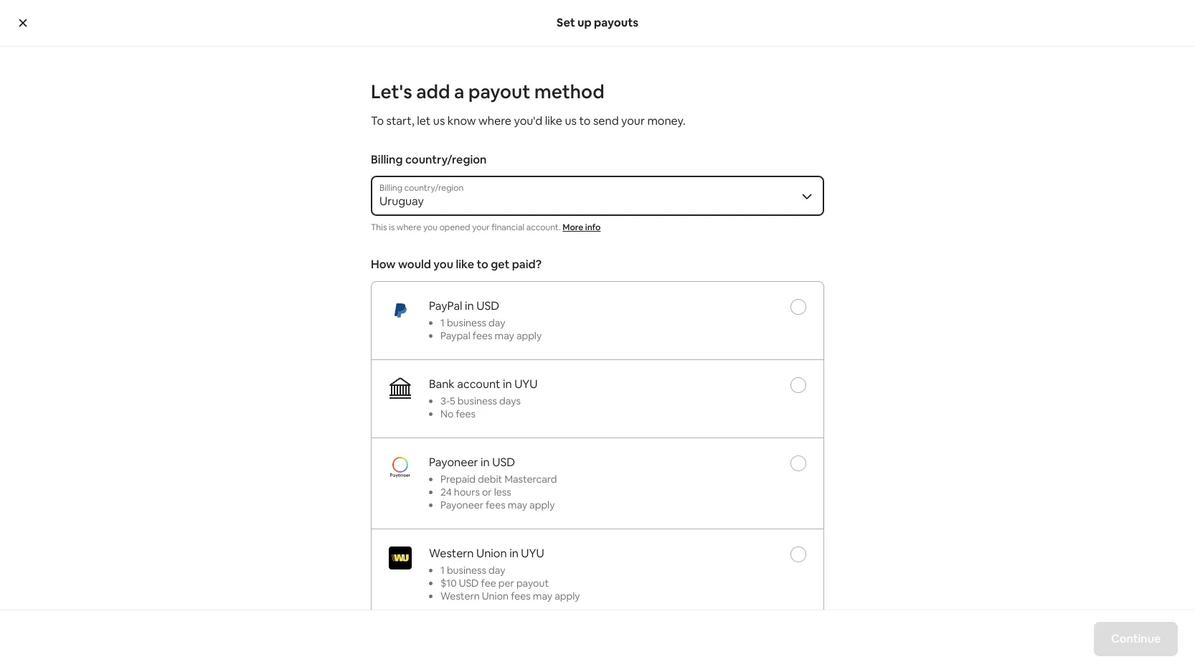 Task type: locate. For each thing, give the bounding box(es) containing it.
usd right paypal
[[477, 299, 500, 314]]

0 vertical spatial your
[[622, 113, 645, 128]]

payoneer
[[429, 455, 478, 470], [441, 499, 484, 512]]

2 vertical spatial may
[[533, 590, 553, 603]]

1
[[441, 317, 445, 330], [441, 564, 445, 577]]

union left payout
[[482, 590, 509, 603]]

0 horizontal spatial your
[[472, 222, 490, 233]]

more info button
[[563, 222, 601, 233]]

day
[[489, 317, 506, 330], [489, 564, 506, 577]]

union
[[477, 546, 507, 561], [482, 590, 509, 603]]

may
[[495, 330, 514, 343], [508, 499, 527, 512], [533, 590, 553, 603]]

0 vertical spatial business
[[447, 317, 487, 330]]

bank
[[429, 377, 455, 392]]

in up days at the left of page
[[503, 377, 512, 392]]

usd inside paypal in usd 1 business day paypal fees may apply
[[477, 299, 500, 314]]

you
[[423, 222, 438, 233], [434, 257, 454, 272]]

may down mastercard
[[508, 499, 527, 512]]

usd up debit
[[492, 455, 515, 470]]

in inside bank account in uyu 3-5 business days no fees
[[503, 377, 512, 392]]

in right paypal
[[465, 299, 474, 314]]

uyu
[[515, 377, 538, 392], [521, 546, 544, 561]]

uyu for bank account in uyu
[[515, 377, 538, 392]]

day inside paypal in usd 1 business day paypal fees may apply
[[489, 317, 506, 330]]

1 vertical spatial uyu
[[521, 546, 544, 561]]

to left get paid?
[[477, 257, 489, 272]]

business inside bank account in uyu 3-5 business days no fees
[[458, 395, 497, 408]]

this
[[371, 222, 387, 233]]

1 vertical spatial 1
[[441, 564, 445, 577]]

you'd
[[514, 113, 543, 128]]

business left per
[[447, 564, 487, 577]]

may inside payoneer in usd prepaid debit mastercard 24 hours or less payoneer fees may apply
[[508, 499, 527, 512]]

may right paypal
[[495, 330, 514, 343]]

start,
[[386, 113, 415, 128]]

account.
[[526, 222, 561, 233]]

0 vertical spatial where
[[479, 113, 512, 128]]

to start, let us know where you'd like us to send your money.
[[371, 113, 686, 128]]

uyu inside western union in uyu 1 business day $10 usd fee per payout western union fees may apply
[[521, 546, 544, 561]]

0 vertical spatial union
[[477, 546, 507, 561]]

1 vertical spatial usd
[[492, 455, 515, 470]]

0 vertical spatial usd
[[477, 299, 500, 314]]

1 vertical spatial western
[[441, 590, 480, 603]]

western up $10 at the bottom of the page
[[429, 546, 474, 561]]

1 1 from the top
[[441, 317, 445, 330]]

2 vertical spatial apply
[[555, 590, 580, 603]]

fees right 5
[[456, 408, 476, 421]]

country/region
[[405, 152, 487, 167]]

2 day from the top
[[489, 564, 506, 577]]

1 vertical spatial day
[[489, 564, 506, 577]]

apply down mastercard
[[530, 499, 555, 512]]

0 horizontal spatial where
[[397, 222, 421, 233]]

usd left fee
[[459, 577, 479, 590]]

like down opened
[[456, 257, 474, 272]]

0 vertical spatial 1
[[441, 317, 445, 330]]

union up fee
[[477, 546, 507, 561]]

in up debit
[[481, 455, 490, 470]]

to
[[579, 113, 591, 128], [477, 257, 489, 272]]

to left send
[[579, 113, 591, 128]]

fee
[[481, 577, 496, 590]]

how would you like to get paid?
[[371, 257, 542, 272]]

apply inside payoneer in usd prepaid debit mastercard 24 hours or less payoneer fees may apply
[[530, 499, 555, 512]]

paypal
[[429, 299, 463, 314]]

western left fee
[[441, 590, 480, 603]]

you left opened
[[423, 222, 438, 233]]

fees inside paypal in usd 1 business day paypal fees may apply
[[473, 330, 493, 343]]

0 horizontal spatial us
[[433, 113, 445, 128]]

like right you'd
[[545, 113, 563, 128]]

1 vertical spatial may
[[508, 499, 527, 512]]

to
[[371, 113, 384, 128]]

1 left fee
[[441, 564, 445, 577]]

usd
[[477, 299, 500, 314], [492, 455, 515, 470], [459, 577, 479, 590]]

2 vertical spatial business
[[447, 564, 487, 577]]

usd for payoneer in usd
[[492, 455, 515, 470]]

you right would
[[434, 257, 454, 272]]

where down let's add a payout method on the top of page
[[479, 113, 512, 128]]

let
[[417, 113, 431, 128]]

fees
[[473, 330, 493, 343], [456, 408, 476, 421], [486, 499, 506, 512], [511, 590, 531, 603]]

us left send
[[565, 113, 577, 128]]

1 vertical spatial apply
[[530, 499, 555, 512]]

add
[[416, 80, 450, 104]]

business inside western union in uyu 1 business day $10 usd fee per payout western union fees may apply
[[447, 564, 487, 577]]

0 vertical spatial payoneer
[[429, 455, 478, 470]]

0 vertical spatial like
[[545, 113, 563, 128]]

uyu for western union in uyu
[[521, 546, 544, 561]]

None radio
[[791, 300, 807, 315], [791, 456, 807, 472], [791, 547, 807, 563], [791, 300, 807, 315], [791, 456, 807, 472], [791, 547, 807, 563]]

uyu inside bank account in uyu 3-5 business days no fees
[[515, 377, 538, 392]]

uyu up payout
[[521, 546, 544, 561]]

business down paypal
[[447, 317, 487, 330]]

apply right payout
[[555, 590, 580, 603]]

apply up days at the left of page
[[517, 330, 542, 343]]

money.
[[648, 113, 686, 128]]

western
[[429, 546, 474, 561], [441, 590, 480, 603]]

1 inside western union in uyu 1 business day $10 usd fee per payout western union fees may apply
[[441, 564, 445, 577]]

1 vertical spatial like
[[456, 257, 474, 272]]

your right send
[[622, 113, 645, 128]]

0 vertical spatial uyu
[[515, 377, 538, 392]]

like
[[545, 113, 563, 128], [456, 257, 474, 272]]

this is where you opened your financial account. more info
[[371, 222, 601, 233]]

5
[[450, 395, 456, 408]]

payout
[[517, 577, 549, 590]]

your
[[622, 113, 645, 128], [472, 222, 490, 233]]

fees inside payoneer in usd prepaid debit mastercard 24 hours or less payoneer fees may apply
[[486, 499, 506, 512]]

1 vertical spatial business
[[458, 395, 497, 408]]

western union in uyu 1 business day $10 usd fee per payout western union fees may apply
[[429, 546, 580, 603]]

uyu up days at the left of page
[[515, 377, 538, 392]]

0 vertical spatial apply
[[517, 330, 542, 343]]

1 down paypal
[[441, 317, 445, 330]]

0 vertical spatial day
[[489, 317, 506, 330]]

opened
[[440, 222, 470, 233]]

us
[[433, 113, 445, 128], [565, 113, 577, 128]]

1 vertical spatial payoneer
[[441, 499, 484, 512]]

may right per
[[533, 590, 553, 603]]

1 vertical spatial where
[[397, 222, 421, 233]]

business down account on the left bottom of page
[[458, 395, 497, 408]]

payoneer up prepaid
[[429, 455, 478, 470]]

usd inside payoneer in usd prepaid debit mastercard 24 hours or less payoneer fees may apply
[[492, 455, 515, 470]]

0 vertical spatial to
[[579, 113, 591, 128]]

day left payout
[[489, 564, 506, 577]]

$10
[[441, 577, 457, 590]]

mastercard
[[505, 473, 557, 486]]

in up per
[[510, 546, 519, 561]]

day right paypal
[[489, 317, 506, 330]]

1 vertical spatial your
[[472, 222, 490, 233]]

fees right fee
[[511, 590, 531, 603]]

2 1 from the top
[[441, 564, 445, 577]]

1 horizontal spatial your
[[622, 113, 645, 128]]

1 day from the top
[[489, 317, 506, 330]]

2 vertical spatial usd
[[459, 577, 479, 590]]

your right opened
[[472, 222, 490, 233]]

1 horizontal spatial where
[[479, 113, 512, 128]]

fees right paypal
[[473, 330, 493, 343]]

where right is
[[397, 222, 421, 233]]

business
[[447, 317, 487, 330], [458, 395, 497, 408], [447, 564, 487, 577]]

debit
[[478, 473, 503, 486]]

0 vertical spatial may
[[495, 330, 514, 343]]

let's add a payout method
[[371, 80, 605, 104]]

1 vertical spatial to
[[477, 257, 489, 272]]

in
[[465, 299, 474, 314], [503, 377, 512, 392], [481, 455, 490, 470], [510, 546, 519, 561]]

1 horizontal spatial us
[[565, 113, 577, 128]]

set
[[557, 15, 575, 30]]

fees down debit
[[486, 499, 506, 512]]

continue
[[1111, 631, 1161, 646]]

1 us from the left
[[433, 113, 445, 128]]

per
[[499, 577, 514, 590]]

apply
[[517, 330, 542, 343], [530, 499, 555, 512], [555, 590, 580, 603]]

None radio
[[791, 378, 807, 394], [791, 638, 807, 654], [791, 378, 807, 394], [791, 638, 807, 654]]

less
[[494, 486, 511, 499]]

payoneer down prepaid
[[441, 499, 484, 512]]

where
[[479, 113, 512, 128], [397, 222, 421, 233]]

us right let
[[433, 113, 445, 128]]

1 horizontal spatial like
[[545, 113, 563, 128]]



Task type: vqa. For each thing, say whether or not it's contained in the screenshot.
$5,505 to the right
no



Task type: describe. For each thing, give the bounding box(es) containing it.
business inside paypal in usd 1 business day paypal fees may apply
[[447, 317, 487, 330]]

a
[[454, 80, 465, 104]]

1 vertical spatial union
[[482, 590, 509, 603]]

more
[[563, 222, 584, 233]]

fees inside western union in uyu 1 business day $10 usd fee per payout western union fees may apply
[[511, 590, 531, 603]]

1 horizontal spatial to
[[579, 113, 591, 128]]

24
[[441, 486, 452, 499]]

apply inside western union in uyu 1 business day $10 usd fee per payout western union fees may apply
[[555, 590, 580, 603]]

continue button
[[1094, 622, 1178, 656]]

close image
[[17, 17, 29, 29]]

in inside paypal in usd 1 business day paypal fees may apply
[[465, 299, 474, 314]]

paypal in usd 1 business day paypal fees may apply
[[429, 299, 542, 343]]

1 vertical spatial you
[[434, 257, 454, 272]]

send
[[593, 113, 619, 128]]

0 horizontal spatial like
[[456, 257, 474, 272]]

usd inside western union in uyu 1 business day $10 usd fee per payout western union fees may apply
[[459, 577, 479, 590]]

may inside western union in uyu 1 business day $10 usd fee per payout western union fees may apply
[[533, 590, 553, 603]]

apply inside paypal in usd 1 business day paypal fees may apply
[[517, 330, 542, 343]]

prepaid
[[441, 473, 476, 486]]

no
[[441, 408, 454, 421]]

usd for paypal in usd
[[477, 299, 500, 314]]

in inside payoneer in usd prepaid debit mastercard 24 hours or less payoneer fees may apply
[[481, 455, 490, 470]]

days
[[500, 395, 521, 408]]

info
[[585, 222, 601, 233]]

payoneer in usd prepaid debit mastercard 24 hours or less payoneer fees may apply
[[429, 455, 557, 512]]

how
[[371, 257, 396, 272]]

1 inside paypal in usd 1 business day paypal fees may apply
[[441, 317, 445, 330]]

bank account in uyu 3-5 business days no fees
[[429, 377, 538, 421]]

0 vertical spatial western
[[429, 546, 474, 561]]

paypal
[[441, 330, 471, 343]]

fees inside bank account in uyu 3-5 business days no fees
[[456, 408, 476, 421]]

3-
[[441, 395, 450, 408]]

2 us from the left
[[565, 113, 577, 128]]

payouts
[[594, 15, 639, 30]]

in inside western union in uyu 1 business day $10 usd fee per payout western union fees may apply
[[510, 546, 519, 561]]

know
[[448, 113, 476, 128]]

account
[[457, 377, 501, 392]]

hours
[[454, 486, 480, 499]]

let's
[[371, 80, 412, 104]]

is
[[389, 222, 395, 233]]

or
[[482, 486, 492, 499]]

0 vertical spatial you
[[423, 222, 438, 233]]

set up payouts
[[557, 15, 639, 30]]

billing
[[371, 152, 403, 167]]

financial
[[492, 222, 525, 233]]

may inside paypal in usd 1 business day paypal fees may apply
[[495, 330, 514, 343]]

day inside western union in uyu 1 business day $10 usd fee per payout western union fees may apply
[[489, 564, 506, 577]]

would
[[398, 257, 431, 272]]

billing country/region
[[371, 152, 487, 167]]

up
[[578, 15, 592, 30]]

0 horizontal spatial to
[[477, 257, 489, 272]]

get paid?
[[491, 257, 542, 272]]

payout method
[[469, 80, 605, 104]]



